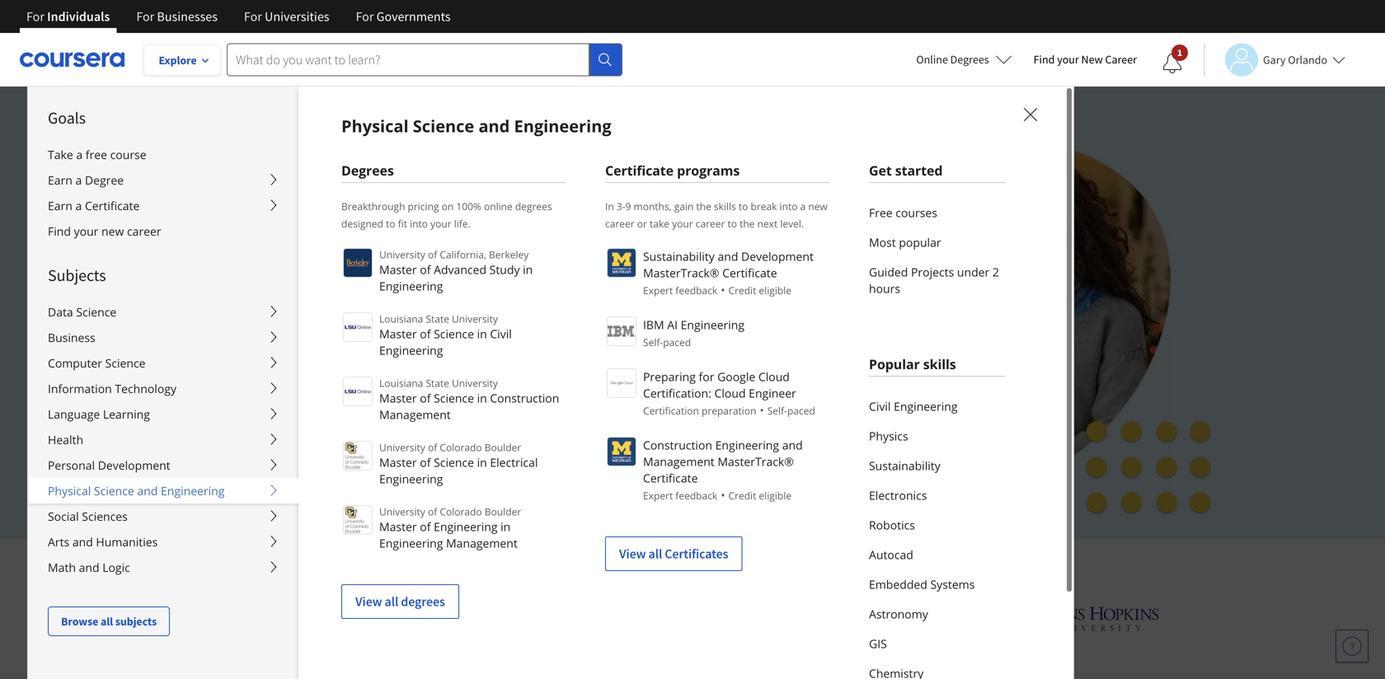 Task type: locate. For each thing, give the bounding box(es) containing it.
4 partnername logo image from the top
[[607, 437, 637, 467]]

self- down the ibm
[[643, 336, 663, 349]]

credit up leading universities and companies with coursera plus
[[729, 489, 757, 503]]

in right included
[[704, 261, 719, 285]]

all
[[649, 546, 663, 563], [385, 594, 399, 610], [101, 615, 113, 629]]

university inside 'university of california, berkeley master of advanced study in engineering'
[[379, 248, 426, 262]]

1 vertical spatial university of colorado boulder logo image
[[343, 506, 373, 535]]

ibm
[[643, 317, 665, 333]]

engineering inside 'university of california, berkeley master of advanced study in engineering'
[[379, 278, 443, 294]]

humanities
[[96, 535, 158, 550]]

1 horizontal spatial the
[[740, 217, 755, 231]]

for universities
[[244, 8, 330, 25]]

0 horizontal spatial new
[[101, 224, 124, 239]]

credit inside the construction engineering and management mastertrack® certificate expert feedback • credit eligible
[[729, 489, 757, 503]]

0 vertical spatial list
[[870, 198, 1006, 304]]

0 horizontal spatial day
[[283, 408, 304, 424]]

0 horizontal spatial cloud
[[715, 386, 746, 401]]

state inside the louisiana state university master of science in civil engineering
[[426, 312, 450, 326]]

eligible inside sustainability and development mastertrack® certificate expert feedback • credit eligible
[[759, 284, 792, 297]]

list containing civil engineering
[[870, 392, 1006, 680]]

a up level. on the right top of page
[[801, 200, 806, 213]]

1 state from the top
[[426, 312, 450, 326]]

for left universities
[[244, 8, 262, 25]]

louisiana state university logo image up anytime
[[343, 313, 373, 342]]

master for master of advanced study in engineering
[[379, 262, 417, 278]]

management down certification
[[643, 454, 715, 470]]

1 vertical spatial on
[[677, 232, 699, 256]]

certificate
[[606, 162, 674, 179], [85, 198, 140, 214], [723, 265, 778, 281], [643, 471, 698, 486]]

2 list from the top
[[870, 392, 1006, 680]]

sustainability for sustainability and development mastertrack® certificate expert feedback • credit eligible
[[643, 249, 715, 264]]

list
[[870, 198, 1006, 304], [870, 392, 1006, 680]]

find left new
[[1034, 52, 1055, 67]]

on
[[442, 200, 454, 213], [677, 232, 699, 256]]

feedback up the certificates
[[676, 489, 718, 503]]

career down 3-
[[606, 217, 635, 231]]

university inside university of colorado boulder master of engineering in engineering management
[[379, 505, 426, 519]]

get
[[870, 162, 892, 179]]

and right arts
[[72, 535, 93, 550]]

university of colorado boulder logo image
[[343, 441, 373, 471], [343, 506, 373, 535]]

the left next
[[740, 217, 755, 231]]

projects,
[[214, 261, 287, 285]]

your down projects,
[[214, 290, 253, 314]]

3 master from the top
[[379, 391, 417, 406]]

0 vertical spatial civil
[[490, 326, 512, 342]]

and inside sustainability and development mastertrack® certificate expert feedback • credit eligible
[[718, 249, 739, 264]]

0 horizontal spatial view
[[356, 594, 382, 610]]

2 master from the top
[[379, 326, 417, 342]]

in inside university of colorado boulder master of engineering in engineering management
[[501, 519, 511, 535]]

view down learn
[[356, 594, 382, 610]]

0 vertical spatial louisiana state university logo image
[[343, 313, 373, 342]]

0 horizontal spatial degrees
[[342, 162, 394, 179]]

civil inside list
[[870, 399, 891, 415]]

close image
[[1020, 103, 1041, 125], [1020, 103, 1041, 125], [1020, 103, 1041, 125], [1020, 103, 1041, 125], [1020, 104, 1042, 125]]

earn a degree button
[[28, 167, 299, 193]]

1 horizontal spatial free
[[870, 205, 893, 221]]

1 vertical spatial sustainability
[[870, 458, 941, 474]]

1 horizontal spatial career
[[606, 217, 635, 231]]

all right browse
[[101, 615, 113, 629]]

colorado inside university of colorado boulder master of science in electrical engineering
[[440, 441, 482, 455]]

start 7-day free trial
[[241, 408, 361, 424]]

master
[[379, 262, 417, 278], [379, 326, 417, 342], [379, 391, 417, 406], [379, 455, 417, 471], [379, 519, 417, 535]]

break
[[751, 200, 777, 213]]

development down next
[[742, 249, 814, 264]]

university of colorado boulder logo image up learn
[[343, 506, 373, 535]]

0 horizontal spatial physical science and engineering
[[48, 483, 225, 499]]

1 vertical spatial new
[[101, 224, 124, 239]]

0 vertical spatial view
[[620, 546, 646, 563]]

1 vertical spatial colorado
[[440, 505, 482, 519]]

management up back
[[379, 407, 451, 423]]

of
[[428, 248, 437, 262], [420, 262, 431, 278], [420, 326, 431, 342], [420, 391, 431, 406], [428, 441, 437, 455], [420, 455, 431, 471], [428, 505, 437, 519], [420, 519, 431, 535]]

into for certificate programs
[[780, 200, 798, 213]]

master inside louisiana state university master of science in construction management
[[379, 391, 417, 406]]

state down the louisiana state university master of science in civil engineering
[[426, 377, 450, 390]]

• up the ibm ai engineering self-paced
[[721, 282, 726, 298]]

degrees right online
[[515, 200, 552, 213]]

science up the information technology
[[105, 356, 146, 371]]

new
[[809, 200, 828, 213], [101, 224, 124, 239]]

1 feedback from the top
[[676, 284, 718, 297]]

or
[[638, 217, 648, 231]]

boulder for science
[[485, 441, 522, 455]]

sustainability
[[643, 249, 715, 264], [870, 458, 941, 474]]

language learning
[[48, 407, 150, 422]]

2 vertical spatial management
[[446, 536, 518, 551]]

all inside "list"
[[649, 546, 663, 563]]

science inside dropdown button
[[94, 483, 134, 499]]

1 vertical spatial earn
[[48, 198, 72, 214]]

embedded systems link
[[870, 570, 1006, 600]]

master inside university of colorado boulder master of engineering in engineering management
[[379, 519, 417, 535]]

1 horizontal spatial new
[[809, 200, 828, 213]]

1 vertical spatial state
[[426, 377, 450, 390]]

paced down engineer
[[788, 404, 816, 418]]

• inside the construction engineering and management mastertrack® certificate expert feedback • credit eligible
[[721, 488, 726, 503]]

colorado for science
[[440, 441, 482, 455]]

construction inside the construction engineering and management mastertrack® certificate expert feedback • credit eligible
[[643, 438, 713, 453]]

included
[[626, 261, 699, 285]]

boulder
[[485, 441, 522, 455], [485, 505, 522, 519]]

1 horizontal spatial paced
[[788, 404, 816, 418]]

duke university image
[[408, 604, 485, 630]]

2 horizontal spatial all
[[649, 546, 663, 563]]

1 horizontal spatial into
[[780, 200, 798, 213]]

personal development button
[[28, 453, 299, 478]]

colorado inside university of colorado boulder master of engineering in engineering management
[[440, 505, 482, 519]]

with left 14-
[[290, 447, 316, 462]]

of down 7,000+
[[420, 262, 431, 278]]

sustainability for sustainability
[[870, 458, 941, 474]]

view all certificates link
[[606, 537, 743, 572]]

1 eligible from the top
[[759, 284, 792, 297]]

1 horizontal spatial civil
[[870, 399, 891, 415]]

1 vertical spatial development
[[98, 458, 170, 474]]

• up the certificates
[[721, 488, 726, 503]]

of down certificate
[[420, 326, 431, 342]]

0 horizontal spatial degrees
[[401, 594, 445, 610]]

0 horizontal spatial self-
[[643, 336, 663, 349]]

popular
[[870, 356, 920, 373]]

a inside in 3-9 months, gain the skills to break into a new career or take your career to the next level.
[[801, 200, 806, 213]]

paced inside the preparing for google cloud certification: cloud engineer certification preparation • self-paced
[[788, 404, 816, 418]]

1 horizontal spatial construction
[[643, 438, 713, 453]]

physical science and engineering down 'personal development' dropdown button
[[48, 483, 225, 499]]

1 vertical spatial view
[[356, 594, 382, 610]]

0 vertical spatial new
[[809, 200, 828, 213]]

find inside find your new career link
[[48, 224, 71, 239]]

physical inside menu item
[[342, 115, 409, 137]]

1 vertical spatial list
[[870, 392, 1006, 680]]

math and logic button
[[28, 555, 299, 581]]

state inside louisiana state university master of science in construction management
[[426, 377, 450, 390]]

1 horizontal spatial with
[[850, 553, 890, 580]]

physical inside dropdown button
[[48, 483, 91, 499]]

louisiana right anytime
[[379, 377, 423, 390]]

2 louisiana from the top
[[379, 377, 423, 390]]

0 horizontal spatial paced
[[663, 336, 691, 349]]

skills left break
[[714, 200, 736, 213]]

self- down engineer
[[768, 404, 788, 418]]

view left the certificates
[[620, 546, 646, 563]]

2 boulder from the top
[[485, 505, 522, 519]]

health button
[[28, 427, 299, 453]]

university of colorado boulder logo image right 14-
[[343, 441, 373, 471]]

in down electrical on the left bottom of the page
[[501, 519, 511, 535]]

physics link
[[870, 422, 1006, 451]]

boulder inside university of colorado boulder master of science in electrical engineering
[[485, 441, 522, 455]]

into inside breakthrough pricing on 100% online degrees designed to fit into your life.
[[410, 217, 428, 231]]

0 vertical spatial skills
[[714, 200, 736, 213]]

your down earn a certificate
[[74, 224, 98, 239]]

level.
[[781, 217, 804, 231]]

1 vertical spatial mastertrack®
[[718, 454, 794, 470]]

into for degrees
[[410, 217, 428, 231]]

eligible
[[759, 284, 792, 297], [759, 489, 792, 503]]

career down earn a certificate dropdown button
[[127, 224, 161, 239]]

science right back
[[434, 455, 474, 471]]

university of colorado boulder master of engineering in engineering management
[[379, 505, 522, 551]]

world-
[[445, 232, 499, 256]]

sustainability link
[[870, 451, 1006, 481]]

0 vertical spatial all
[[649, 546, 663, 563]]

robotics link
[[870, 511, 1006, 540]]

physical
[[342, 115, 409, 137], [48, 483, 91, 499]]

explore menu element
[[28, 87, 299, 637]]

coursera image
[[20, 46, 125, 73]]

back
[[403, 447, 430, 462]]

1
[[1178, 46, 1183, 59]]

gis link
[[870, 629, 1006, 659]]

1 vertical spatial civil
[[870, 399, 891, 415]]

a for certificate
[[75, 198, 82, 214]]

to inside unlimited access to 7,000+ world-class courses, hands-on projects, and job-ready certificate programs—all included in your subscription
[[362, 232, 379, 256]]

0 vertical spatial physical
[[342, 115, 409, 137]]

0 horizontal spatial development
[[98, 458, 170, 474]]

construction down certification
[[643, 438, 713, 453]]

of right money-
[[428, 441, 437, 455]]

in inside the louisiana state university master of science in civil engineering
[[477, 326, 487, 342]]

1 horizontal spatial find
[[1034, 52, 1055, 67]]

free up most
[[870, 205, 893, 221]]

0 vertical spatial expert
[[643, 284, 673, 297]]

cloud up engineer
[[759, 369, 790, 385]]

feedback inside sustainability and development mastertrack® certificate expert feedback • credit eligible
[[676, 284, 718, 297]]

physical science and engineering up 100%
[[342, 115, 612, 137]]

0 vertical spatial physical science and engineering
[[342, 115, 612, 137]]

all inside 'list'
[[385, 594, 399, 610]]

a
[[76, 147, 83, 163], [75, 172, 82, 188], [75, 198, 82, 214], [801, 200, 806, 213]]

management inside louisiana state university master of science in construction management
[[379, 407, 451, 423]]

1 colorado from the top
[[440, 441, 482, 455]]

2 state from the top
[[426, 377, 450, 390]]

0 vertical spatial boulder
[[485, 441, 522, 455]]

1 for from the left
[[26, 8, 44, 25]]

None search field
[[227, 43, 623, 76]]

eligible up leading universities and companies with coursera plus
[[759, 489, 792, 503]]

to left the fit
[[386, 217, 396, 231]]

0 vertical spatial state
[[426, 312, 450, 326]]

free inside physical science and engineering menu item
[[870, 205, 893, 221]]

your inside breakthrough pricing on 100% online degrees designed to fit into your life.
[[431, 217, 452, 231]]

2 feedback from the top
[[676, 489, 718, 503]]

day right 'start'
[[283, 408, 304, 424]]

partnername logo image for ibm
[[607, 317, 637, 346]]

autocad link
[[870, 540, 1006, 570]]

close image
[[1020, 103, 1041, 125], [1020, 103, 1041, 125], [1020, 103, 1041, 125], [1020, 103, 1041, 125], [1020, 103, 1041, 125]]

1 partnername logo image from the top
[[607, 248, 637, 278]]

3 for from the left
[[244, 8, 262, 25]]

2 partnername logo image from the top
[[607, 317, 637, 346]]

management up 'from'
[[446, 536, 518, 551]]

and down in 3-9 months, gain the skills to break into a new career or take your career to the next level. on the top of the page
[[718, 249, 739, 264]]

1 university of colorado boulder logo image from the top
[[343, 441, 373, 471]]

/month,
[[234, 370, 281, 385]]

learn
[[363, 553, 415, 580]]

degrees right online in the right top of the page
[[951, 52, 990, 67]]

engineering inside physical science and engineering dropdown button
[[161, 483, 225, 499]]

1 vertical spatial find
[[48, 224, 71, 239]]

sustainability inside sustainability and development mastertrack® certificate expert feedback • credit eligible
[[643, 249, 715, 264]]

0 horizontal spatial free
[[307, 408, 332, 424]]

eligible down next
[[759, 284, 792, 297]]

0 vertical spatial university of colorado boulder logo image
[[343, 441, 373, 471]]

louisiana state university logo image for master of science in construction management
[[343, 377, 373, 407]]

university for engineering
[[379, 505, 426, 519]]

mastertrack® down preparation
[[718, 454, 794, 470]]

gain
[[675, 200, 694, 213]]

2 horizontal spatial career
[[696, 217, 725, 231]]

state
[[426, 312, 450, 326], [426, 377, 450, 390]]

• down engineer
[[760, 403, 764, 418]]

1 master from the top
[[379, 262, 417, 278]]

0 horizontal spatial physical
[[48, 483, 91, 499]]

certificate
[[414, 261, 497, 285]]

/year
[[256, 447, 287, 462]]

paced inside the ibm ai engineering self-paced
[[663, 336, 691, 349]]

5 master from the top
[[379, 519, 417, 535]]

construction
[[490, 391, 560, 406], [643, 438, 713, 453]]

cloud
[[759, 369, 790, 385], [715, 386, 746, 401]]

leading
[[521, 553, 588, 580]]

boulder inside university of colorado boulder master of engineering in engineering management
[[485, 505, 522, 519]]

trial
[[335, 408, 361, 424]]

1 vertical spatial •
[[760, 403, 764, 418]]

louisiana inside the louisiana state university master of science in civil engineering
[[379, 312, 423, 326]]

1 vertical spatial eligible
[[759, 489, 792, 503]]

0 vertical spatial construction
[[490, 391, 560, 406]]

1 vertical spatial management
[[643, 454, 715, 470]]

university inside university of colorado boulder master of science in electrical engineering
[[379, 441, 426, 455]]

free left trial
[[307, 408, 332, 424]]

1 earn from the top
[[48, 172, 72, 188]]

0 vertical spatial feedback
[[676, 284, 718, 297]]

0 vertical spatial management
[[379, 407, 451, 423]]

view all degrees
[[356, 594, 445, 610]]

management inside university of colorado boulder master of engineering in engineering management
[[446, 536, 518, 551]]

0 vertical spatial paced
[[663, 336, 691, 349]]

advanced
[[434, 262, 487, 278]]

2 credit from the top
[[729, 489, 757, 503]]

1 vertical spatial construction
[[643, 438, 713, 453]]

study
[[490, 262, 520, 278]]

most popular link
[[870, 228, 1006, 257]]

degrees
[[951, 52, 990, 67], [342, 162, 394, 179]]

civil up physics
[[870, 399, 891, 415]]

development down health popup button
[[98, 458, 170, 474]]

degrees up breakthrough
[[342, 162, 394, 179]]

0 horizontal spatial sustainability
[[643, 249, 715, 264]]

preparing
[[643, 369, 696, 385]]

1 credit from the top
[[729, 284, 757, 297]]

take
[[650, 217, 670, 231]]

physical science and engineering
[[342, 115, 612, 137], [48, 483, 225, 499]]

into
[[780, 200, 798, 213], [410, 217, 428, 231]]

new down earn a certificate
[[101, 224, 124, 239]]

0 vertical spatial sustainability
[[643, 249, 715, 264]]

0 horizontal spatial find
[[48, 224, 71, 239]]

master inside university of colorado boulder master of science in electrical engineering
[[379, 455, 417, 471]]

2 eligible from the top
[[759, 489, 792, 503]]

1 horizontal spatial on
[[677, 232, 699, 256]]

0 vertical spatial cloud
[[759, 369, 790, 385]]

0 vertical spatial mastertrack®
[[643, 265, 720, 281]]

2 for from the left
[[136, 8, 154, 25]]

physical science and engineering button
[[28, 478, 299, 504]]

a down 'earn a degree'
[[75, 198, 82, 214]]

view inside view all certificates link
[[620, 546, 646, 563]]

ready
[[361, 261, 409, 285]]

0 vertical spatial into
[[780, 200, 798, 213]]

master for master of engineering in engineering management
[[379, 519, 417, 535]]

partnername logo image for preparing
[[607, 369, 637, 398]]

1 expert from the top
[[643, 284, 673, 297]]

new right break
[[809, 200, 828, 213]]

mastertrack® inside the construction engineering and management mastertrack® certificate expert feedback • credit eligible
[[718, 454, 794, 470]]

0 vertical spatial earn
[[48, 172, 72, 188]]

construction up electrical on the left bottom of the page
[[490, 391, 560, 406]]

into up level. on the right top of page
[[780, 200, 798, 213]]

for left individuals
[[26, 8, 44, 25]]

0 vertical spatial colorado
[[440, 441, 482, 455]]

expert up view all certificates link
[[643, 489, 673, 503]]

1 vertical spatial the
[[740, 217, 755, 231]]

and down engineer
[[783, 438, 803, 453]]

management inside the construction engineering and management mastertrack® certificate expert feedback • credit eligible
[[643, 454, 715, 470]]

1 vertical spatial degrees
[[342, 162, 394, 179]]

0 vertical spatial degrees
[[515, 200, 552, 213]]

university of illinois at urbana-champaign image
[[226, 606, 355, 632]]

find down earn a certificate
[[48, 224, 71, 239]]

1 louisiana from the top
[[379, 312, 423, 326]]

free
[[870, 205, 893, 221], [307, 408, 332, 424]]

development inside sustainability and development mastertrack® certificate expert feedback • credit eligible
[[742, 249, 814, 264]]

louisiana state university logo image
[[343, 313, 373, 342], [343, 377, 373, 407]]

view all certificates
[[620, 546, 729, 563]]

into right the fit
[[410, 217, 428, 231]]

boulder down electrical on the left bottom of the page
[[485, 505, 522, 519]]

0 horizontal spatial career
[[127, 224, 161, 239]]

earn down 'earn a degree'
[[48, 198, 72, 214]]

1 button
[[1150, 44, 1196, 83]]

9
[[626, 200, 631, 213]]

into inside in 3-9 months, gain the skills to break into a new career or take your career to the next level.
[[780, 200, 798, 213]]

4 master from the top
[[379, 455, 417, 471]]

embedded
[[870, 577, 928, 593]]

1 boulder from the top
[[485, 441, 522, 455]]

1 vertical spatial all
[[385, 594, 399, 610]]

1 horizontal spatial skills
[[924, 356, 957, 373]]

0 vertical spatial eligible
[[759, 284, 792, 297]]

engineering
[[514, 115, 612, 137], [379, 278, 443, 294], [681, 317, 745, 333], [379, 343, 443, 358], [894, 399, 958, 415], [716, 438, 780, 453], [379, 471, 443, 487], [161, 483, 225, 499], [434, 519, 498, 535], [379, 536, 443, 551]]

science inside popup button
[[76, 304, 116, 320]]

find inside find your new career link
[[1034, 52, 1055, 67]]

mastertrack® down hands-
[[643, 265, 720, 281]]

7,000+
[[384, 232, 440, 256]]

3 partnername logo image from the top
[[607, 369, 637, 398]]

2 vertical spatial •
[[721, 488, 726, 503]]

coursera
[[895, 553, 979, 580]]

subjects
[[115, 615, 157, 629]]

all for certificates
[[649, 546, 663, 563]]

boulder up electrical on the left bottom of the page
[[485, 441, 522, 455]]

1 vertical spatial paced
[[788, 404, 816, 418]]

physical science and engineering inside dropdown button
[[48, 483, 225, 499]]

to down designed
[[362, 232, 379, 256]]

on left 100%
[[442, 200, 454, 213]]

0 horizontal spatial construction
[[490, 391, 560, 406]]

2 expert from the top
[[643, 489, 673, 503]]

earn a certificate button
[[28, 193, 299, 219]]

1 louisiana state university logo image from the top
[[343, 313, 373, 342]]

hec paris image
[[892, 602, 950, 636]]

and inside unlimited access to 7,000+ world-class courses, hands-on projects, and job-ready certificate programs—all included in your subscription
[[292, 261, 324, 285]]

1 horizontal spatial physical
[[342, 115, 409, 137]]

expert up the ibm
[[643, 284, 673, 297]]

skills up civil engineering link
[[924, 356, 957, 373]]

1 vertical spatial self-
[[768, 404, 788, 418]]

1 horizontal spatial all
[[385, 594, 399, 610]]

university for science
[[379, 441, 426, 455]]

0 horizontal spatial skills
[[714, 200, 736, 213]]

ibm ai engineering self-paced
[[643, 317, 745, 349]]

all left the certificates
[[649, 546, 663, 563]]

personal
[[48, 458, 95, 474]]

credit up the ibm ai engineering self-paced
[[729, 284, 757, 297]]

1 horizontal spatial development
[[742, 249, 814, 264]]

language
[[48, 407, 100, 422]]

for left businesses
[[136, 8, 154, 25]]

1 vertical spatial louisiana state university logo image
[[343, 377, 373, 407]]

all inside button
[[101, 615, 113, 629]]

0 vertical spatial on
[[442, 200, 454, 213]]

1 vertical spatial free
[[307, 408, 332, 424]]

master for master of science in electrical engineering
[[379, 455, 417, 471]]

certificate down next
[[723, 265, 778, 281]]

view all degrees list
[[342, 247, 566, 620]]

science up business
[[76, 304, 116, 320]]

and up subscription
[[292, 261, 324, 285]]

4 for from the left
[[356, 8, 374, 25]]

skills
[[714, 200, 736, 213], [924, 356, 957, 373]]

louisiana state university logo image up trial
[[343, 377, 373, 407]]

list containing free courses
[[870, 198, 1006, 304]]

colorado right back
[[440, 441, 482, 455]]

data science
[[48, 304, 116, 320]]

civil engineering link
[[870, 392, 1006, 422]]

engineering inside the construction engineering and management mastertrack® certificate expert feedback • credit eligible
[[716, 438, 780, 453]]

career right take
[[696, 217, 725, 231]]

sustainability inside list
[[870, 458, 941, 474]]

credit inside sustainability and development mastertrack® certificate expert feedback • credit eligible
[[729, 284, 757, 297]]

in down unlimited access to 7,000+ world-class courses, hands-on projects, and job-ready certificate programs—all included in your subscription
[[477, 326, 487, 342]]

louisiana inside louisiana state university master of science in construction management
[[379, 377, 423, 390]]

1 vertical spatial feedback
[[676, 489, 718, 503]]

physical science and engineering menu item
[[298, 86, 1386, 680]]

credit
[[729, 284, 757, 297], [729, 489, 757, 503]]

master inside 'university of california, berkeley master of advanced study in engineering'
[[379, 262, 417, 278]]

1 vertical spatial degrees
[[401, 594, 445, 610]]

projects
[[912, 264, 955, 280]]

paced down ai
[[663, 336, 691, 349]]

view inside view all degrees link
[[356, 594, 382, 610]]

subscription
[[258, 290, 362, 314]]

1 horizontal spatial sustainability
[[870, 458, 941, 474]]

physical down personal
[[48, 483, 91, 499]]

social sciences button
[[28, 504, 299, 530]]

1 horizontal spatial self-
[[768, 404, 788, 418]]

2 louisiana state university logo image from the top
[[343, 377, 373, 407]]

your down gain on the top of the page
[[672, 217, 694, 231]]

partnername logo image
[[607, 248, 637, 278], [607, 317, 637, 346], [607, 369, 637, 398], [607, 437, 637, 467]]

the right gain on the top of the page
[[697, 200, 712, 213]]

and up online
[[479, 115, 510, 137]]

2 colorado from the top
[[440, 505, 482, 519]]

2 earn from the top
[[48, 198, 72, 214]]

2 university of colorado boulder logo image from the top
[[343, 506, 373, 535]]

in right study
[[523, 262, 533, 278]]

your inside unlimited access to 7,000+ world-class courses, hands-on projects, and job-ready certificate programs—all included in your subscription
[[214, 290, 253, 314]]

1 vertical spatial credit
[[729, 489, 757, 503]]

3-
[[617, 200, 626, 213]]

0 vertical spatial find
[[1034, 52, 1055, 67]]

cloud up preparation
[[715, 386, 746, 401]]

all down learn
[[385, 594, 399, 610]]

help center image
[[1343, 637, 1363, 657]]

colorado down university of colorado boulder master of science in electrical engineering
[[440, 505, 482, 519]]

certificate inside the construction engineering and management mastertrack® certificate expert feedback • credit eligible
[[643, 471, 698, 486]]

a left degree
[[75, 172, 82, 188]]

construction engineering and management mastertrack® certificate expert feedback • credit eligible
[[643, 438, 803, 503]]

and inside the construction engineering and management mastertrack® certificate expert feedback • credit eligible
[[783, 438, 803, 453]]

0 vertical spatial free
[[870, 205, 893, 221]]

/month, cancel anytime
[[234, 370, 372, 385]]

0 vertical spatial •
[[721, 282, 726, 298]]

1 list from the top
[[870, 198, 1006, 304]]

university inside louisiana state university master of science in construction management
[[452, 377, 498, 390]]

1 vertical spatial skills
[[924, 356, 957, 373]]

0 horizontal spatial on
[[442, 200, 454, 213]]

0 vertical spatial degrees
[[951, 52, 990, 67]]



Task type: describe. For each thing, give the bounding box(es) containing it.
to left break
[[739, 200, 749, 213]]

designed
[[342, 217, 384, 231]]

under
[[958, 264, 990, 280]]

show notifications image
[[1163, 54, 1183, 73]]

free courses link
[[870, 198, 1006, 228]]

electronics link
[[870, 481, 1006, 511]]

engineering inside the ibm ai engineering self-paced
[[681, 317, 745, 333]]

popular
[[899, 235, 942, 250]]

2
[[993, 264, 1000, 280]]

degrees inside 'list'
[[401, 594, 445, 610]]

louisiana for master of science in civil engineering
[[379, 312, 423, 326]]

partnername logo image for sustainability
[[607, 248, 637, 278]]

gary
[[1264, 52, 1286, 67]]

free courses
[[870, 205, 938, 221]]

browse all subjects button
[[48, 607, 170, 637]]

physical science and engineering inside menu item
[[342, 115, 612, 137]]

expert inside sustainability and development mastertrack® certificate expert feedback • credit eligible
[[643, 284, 673, 297]]

gary orlando button
[[1204, 43, 1346, 76]]

university of colorado boulder logo image for master of science in electrical engineering
[[343, 441, 373, 471]]

universities
[[265, 8, 330, 25]]

arts
[[48, 535, 69, 550]]

in inside university of colorado boulder master of science in electrical engineering
[[477, 455, 487, 471]]

feedback inside the construction engineering and management mastertrack® certificate expert feedback • credit eligible
[[676, 489, 718, 503]]

learning
[[103, 407, 150, 422]]

mastertrack® inside sustainability and development mastertrack® certificate expert feedback • credit eligible
[[643, 265, 720, 281]]

start 7-day free trial button
[[214, 396, 387, 436]]

health
[[48, 432, 83, 448]]

online
[[484, 200, 513, 213]]

leading universities and companies with coursera plus
[[516, 553, 1023, 580]]

physical science and engineering group
[[27, 86, 1386, 680]]

science inside louisiana state university master of science in construction management
[[434, 391, 474, 406]]

and inside popup button
[[72, 535, 93, 550]]

johns hopkins university image
[[1003, 604, 1160, 634]]

view for view all certificates
[[620, 546, 646, 563]]

0 vertical spatial day
[[283, 408, 304, 424]]

hands-
[[619, 232, 677, 256]]

self- inside the preparing for google cloud certification: cloud engineer certification preparation • self-paced
[[768, 404, 788, 418]]

data science button
[[28, 299, 299, 325]]

engineering inside civil engineering link
[[894, 399, 958, 415]]

goals
[[48, 108, 86, 128]]

guided
[[870, 264, 909, 280]]

to left next
[[728, 217, 738, 231]]

online
[[917, 52, 949, 67]]

science inside the louisiana state university master of science in civil engineering
[[434, 326, 474, 342]]

of left california,
[[428, 248, 437, 262]]

university of california, berkeley master of advanced study in engineering
[[379, 248, 533, 294]]

a for degree
[[75, 172, 82, 188]]

for individuals
[[26, 8, 110, 25]]

certificate inside sustainability and development mastertrack® certificate expert feedback • credit eligible
[[723, 265, 778, 281]]

science down what do you want to learn? text field
[[413, 115, 475, 137]]

certificate up 9
[[606, 162, 674, 179]]

job-
[[329, 261, 361, 285]]

university inside the louisiana state university master of science in civil engineering
[[452, 312, 498, 326]]

master inside the louisiana state university master of science in civil engineering
[[379, 326, 417, 342]]

arts and humanities button
[[28, 530, 299, 555]]

civil inside the louisiana state university master of science in civil engineering
[[490, 326, 512, 342]]

find for find your new career
[[48, 224, 71, 239]]

list for skills
[[870, 392, 1006, 680]]

and left 'companies'
[[704, 553, 739, 580]]

on inside breakthrough pricing on 100% online degrees designed to fit into your life.
[[442, 200, 454, 213]]

class
[[499, 232, 539, 256]]

engineer
[[749, 386, 797, 401]]

in 3-9 months, gain the skills to break into a new career or take your career to the next level.
[[606, 200, 828, 231]]

of up the learn from
[[420, 519, 431, 535]]

find for find your new career
[[1034, 52, 1055, 67]]

your inside in 3-9 months, gain the skills to break into a new career or take your career to the next level.
[[672, 217, 694, 231]]

started
[[896, 162, 943, 179]]

degree
[[85, 172, 124, 188]]

new
[[1082, 52, 1104, 67]]

programs
[[677, 162, 740, 179]]

to inside breakthrough pricing on 100% online degrees designed to fit into your life.
[[386, 217, 396, 231]]

skills inside in 3-9 months, gain the skills to break into a new career or take your career to the next level.
[[714, 200, 736, 213]]

course
[[110, 147, 146, 163]]

in inside 'university of california, berkeley master of advanced study in engineering'
[[523, 262, 533, 278]]

earn a degree
[[48, 172, 124, 188]]

free inside button
[[307, 408, 332, 424]]

electrical
[[490, 455, 538, 471]]

• inside the preparing for google cloud certification: cloud engineer certification preparation • self-paced
[[760, 403, 764, 418]]

preparation
[[702, 404, 757, 418]]

/year with 14-day money-back guarantee button
[[214, 446, 493, 463]]

• inside sustainability and development mastertrack® certificate expert feedback • credit eligible
[[721, 282, 726, 298]]

of left guarantee
[[420, 455, 431, 471]]

science inside university of colorado boulder master of science in electrical engineering
[[434, 455, 474, 471]]

your left new
[[1058, 52, 1080, 67]]

online degrees button
[[904, 41, 1026, 78]]

for for individuals
[[26, 8, 44, 25]]

social sciences
[[48, 509, 128, 525]]

with inside button
[[290, 447, 316, 462]]

courses
[[896, 205, 938, 221]]

find your new career
[[48, 224, 161, 239]]

civil engineering
[[870, 399, 958, 415]]

in inside louisiana state university master of science in construction management
[[477, 391, 487, 406]]

programs—all
[[502, 261, 622, 285]]

state for engineering
[[426, 312, 450, 326]]

orlando
[[1289, 52, 1328, 67]]

your inside 'explore menu' element
[[74, 224, 98, 239]]

louisiana state university logo image for master of science in civil engineering
[[343, 313, 373, 342]]

find your new career link
[[1026, 49, 1146, 70]]

earn a certificate
[[48, 198, 140, 214]]

in inside unlimited access to 7,000+ world-class courses, hands-on projects, and job-ready certificate programs—all included in your subscription
[[704, 261, 719, 285]]

7-
[[272, 408, 283, 424]]

eligible inside the construction engineering and management mastertrack® certificate expert feedback • credit eligible
[[759, 489, 792, 503]]

from
[[421, 553, 466, 580]]

new inside 'explore menu' element
[[101, 224, 124, 239]]

and left logic
[[79, 560, 99, 576]]

degrees inside physical science and engineering menu item
[[342, 162, 394, 179]]

engineering inside the louisiana state university master of science in civil engineering
[[379, 343, 443, 358]]

degrees inside dropdown button
[[951, 52, 990, 67]]

individuals
[[47, 8, 110, 25]]

for for governments
[[356, 8, 374, 25]]

100%
[[457, 200, 482, 213]]

earn for earn a certificate
[[48, 198, 72, 214]]

state for management
[[426, 377, 450, 390]]

browse
[[61, 615, 98, 629]]

math and logic
[[48, 560, 130, 576]]

a for free
[[76, 147, 83, 163]]

browse all subjects
[[61, 615, 157, 629]]

1 vertical spatial with
[[850, 553, 890, 580]]

sciences
[[82, 509, 128, 525]]

boulder for engineering
[[485, 505, 522, 519]]

of inside the louisiana state university master of science in civil engineering
[[420, 326, 431, 342]]

on inside unlimited access to 7,000+ world-class courses, hands-on projects, and job-ready certificate programs—all included in your subscription
[[677, 232, 699, 256]]

earn for earn a degree
[[48, 172, 72, 188]]

science inside popup button
[[105, 356, 146, 371]]

all for degrees
[[385, 594, 399, 610]]

development inside dropdown button
[[98, 458, 170, 474]]

louisiana state university master of science in civil engineering
[[379, 312, 512, 358]]

What do you want to learn? text field
[[227, 43, 590, 76]]

university of colorado boulder logo image for master of engineering in engineering management
[[343, 506, 373, 535]]

arts and humanities
[[48, 535, 158, 550]]

technology
[[115, 381, 177, 397]]

new inside in 3-9 months, gain the skills to break into a new career or take your career to the next level.
[[809, 200, 828, 213]]

free
[[86, 147, 107, 163]]

astronomy link
[[870, 600, 1006, 629]]

gary orlando
[[1264, 52, 1328, 67]]

0 vertical spatial the
[[697, 200, 712, 213]]

all for subjects
[[101, 615, 113, 629]]

start
[[241, 408, 270, 424]]

university of california, berkeley logo image
[[343, 248, 373, 278]]

systems
[[931, 577, 975, 593]]

louisiana for master of science in construction management
[[379, 377, 423, 390]]

computer science
[[48, 356, 146, 371]]

for
[[699, 369, 715, 385]]

embedded systems
[[870, 577, 975, 593]]

certification:
[[643, 386, 712, 401]]

of down university of colorado boulder master of science in electrical engineering
[[428, 505, 437, 519]]

hours
[[870, 281, 901, 297]]

and down 'personal development' dropdown button
[[137, 483, 158, 499]]

colorado for engineering
[[440, 505, 482, 519]]

construction inside louisiana state university master of science in construction management
[[490, 391, 560, 406]]

view for view all degrees
[[356, 594, 382, 610]]

electronics
[[870, 488, 928, 504]]

university for advanced
[[379, 248, 426, 262]]

of inside louisiana state university master of science in construction management
[[420, 391, 431, 406]]

self- inside the ibm ai engineering self-paced
[[643, 336, 663, 349]]

partnername logo image for construction
[[607, 437, 637, 467]]

next
[[758, 217, 778, 231]]

take a free course link
[[28, 142, 299, 167]]

take a free course
[[48, 147, 146, 163]]

career inside 'explore menu' element
[[127, 224, 161, 239]]

certificate inside dropdown button
[[85, 198, 140, 214]]

companies
[[745, 553, 845, 580]]

for for universities
[[244, 8, 262, 25]]

1 horizontal spatial cloud
[[759, 369, 790, 385]]

take
[[48, 147, 73, 163]]

list for started
[[870, 198, 1006, 304]]

engineering inside university of colorado boulder master of science in electrical engineering
[[379, 471, 443, 487]]

expert inside the construction engineering and management mastertrack® certificate expert feedback • credit eligible
[[643, 489, 673, 503]]

breakthrough pricing on 100% online degrees designed to fit into your life.
[[342, 200, 552, 231]]

degrees inside breakthrough pricing on 100% online degrees designed to fit into your life.
[[515, 200, 552, 213]]

courses,
[[544, 232, 614, 256]]

view all certificates list
[[606, 247, 830, 572]]

1 horizontal spatial day
[[336, 447, 356, 462]]

coursera plus image
[[214, 155, 466, 180]]

berkeley
[[489, 248, 529, 262]]

banner navigation
[[13, 0, 464, 33]]

for for businesses
[[136, 8, 154, 25]]

gis
[[870, 636, 887, 652]]

cancel
[[284, 370, 321, 385]]

find your new career link
[[28, 219, 299, 244]]

for governments
[[356, 8, 451, 25]]



Task type: vqa. For each thing, say whether or not it's contained in the screenshot.


